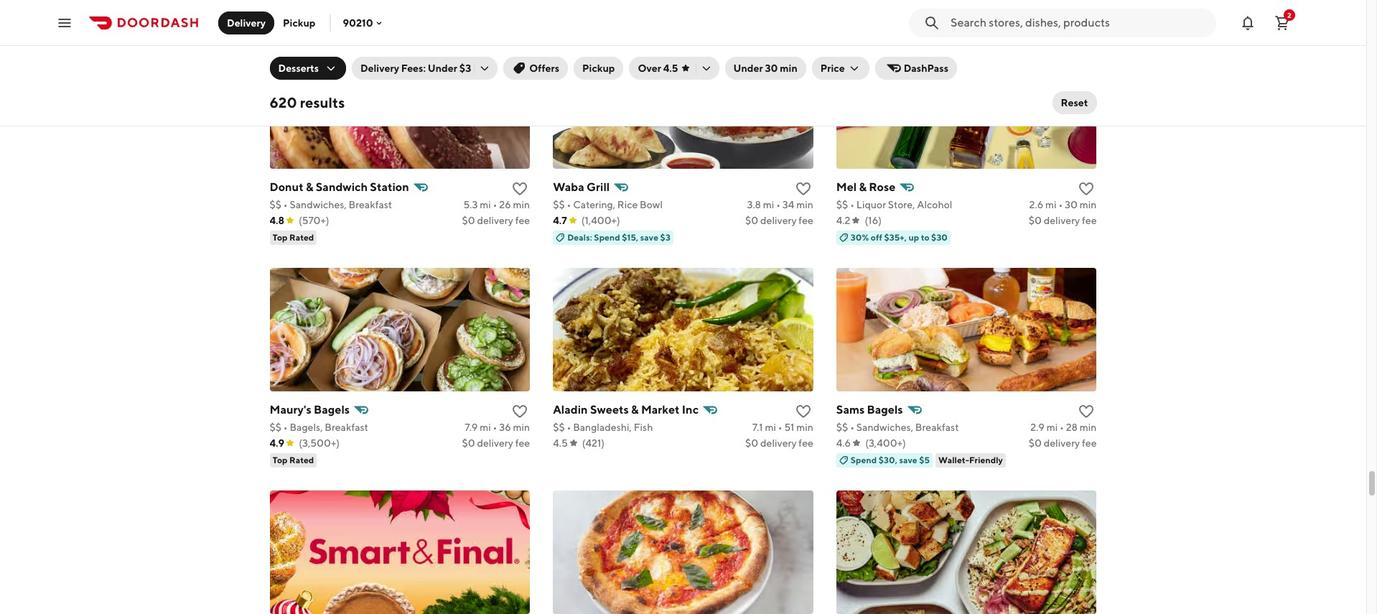 Task type: locate. For each thing, give the bounding box(es) containing it.
mi right 7.9
[[480, 421, 491, 433]]

deals:
[[568, 232, 592, 243]]

top rated down the "4.8" at the top of page
[[273, 232, 314, 243]]

0 horizontal spatial pickup button
[[274, 11, 324, 34]]

30 left price
[[765, 62, 778, 74]]

$$ • sandwiches, breakfast down donut & sandwich station
[[270, 199, 392, 210]]

• down the "sams"
[[850, 421, 855, 433]]

0 horizontal spatial $$ • sandwiches, breakfast
[[270, 199, 392, 210]]

bagels,
[[290, 421, 323, 433]]

1 vertical spatial spend
[[851, 454, 877, 465]]

fee for waba grill
[[799, 215, 814, 226]]

sams
[[837, 403, 865, 416]]

0 vertical spatial sandwiches,
[[290, 199, 347, 210]]

delivery
[[227, 17, 266, 28], [360, 62, 399, 74]]

click to add this store to your saved list image for waba grill
[[795, 180, 812, 197]]

click to add this store to your saved list image for aladin sweets & market inc
[[795, 403, 812, 420]]

top for maury's bagels
[[273, 454, 288, 465]]

0 horizontal spatial pickup
[[283, 17, 316, 28]]

sandwiches, up (570+)
[[290, 199, 347, 210]]

mi
[[480, 199, 491, 210], [763, 199, 775, 210], [1046, 199, 1057, 210], [480, 421, 491, 433], [765, 421, 776, 433], [1047, 421, 1058, 433]]

$​0 for aladin sweets & market inc
[[746, 437, 759, 449]]

$3
[[460, 62, 471, 74], [660, 232, 671, 243]]

bagels
[[314, 403, 350, 416], [867, 403, 903, 416]]

$$ up 4.9 in the bottom of the page
[[270, 421, 282, 433]]

mi for donut & sandwich station
[[480, 199, 491, 210]]

0 vertical spatial top
[[273, 232, 288, 243]]

delivery fees: under $3
[[360, 62, 471, 74]]

$3 right $15,
[[660, 232, 671, 243]]

under 30 min button
[[725, 57, 806, 80]]

fee for donut & sandwich station
[[515, 215, 530, 226]]

0 vertical spatial rated
[[290, 232, 314, 243]]

51
[[785, 421, 795, 433]]

$15,
[[622, 232, 639, 243]]

min for donut & sandwich station
[[513, 199, 530, 210]]

1 vertical spatial pickup
[[583, 62, 615, 74]]

pickup left over
[[583, 62, 615, 74]]

min right "36"
[[513, 421, 530, 433]]

0 vertical spatial save
[[640, 232, 659, 243]]

1 horizontal spatial under
[[734, 62, 763, 74]]

0 horizontal spatial sandwiches,
[[290, 199, 347, 210]]

0 vertical spatial $$ • sandwiches, breakfast
[[270, 199, 392, 210]]

2.6 mi • 30 min
[[1030, 199, 1097, 210]]

1 vertical spatial sandwiches,
[[857, 421, 914, 433]]

1 vertical spatial save
[[900, 454, 918, 465]]

0 horizontal spatial delivery
[[227, 17, 266, 28]]

$3 right fees:
[[460, 62, 471, 74]]

0 vertical spatial 4.5
[[663, 62, 678, 74]]

30 right 2.6
[[1065, 199, 1078, 210]]

desserts button
[[270, 57, 346, 80]]

click to add this store to your saved list image up 2.6 mi • 30 min
[[1078, 180, 1096, 197]]

(1,400+)
[[582, 215, 620, 226]]

aladin sweets & market inc
[[553, 403, 699, 416]]

1 top from the top
[[273, 232, 288, 243]]

spend left $30,
[[851, 454, 877, 465]]

1 bagels from the left
[[314, 403, 350, 416]]

to
[[921, 232, 930, 243]]

$$ • sandwiches, breakfast up (3,400+)
[[837, 421, 959, 433]]

donut
[[270, 180, 304, 194]]

desserts
[[278, 62, 319, 74]]

1 vertical spatial rated
[[290, 454, 314, 465]]

7.1
[[753, 421, 763, 433]]

delivery button
[[218, 11, 274, 34]]

click to add this store to your saved list image up 2.9 mi • 28 min at right bottom
[[1078, 403, 1096, 420]]

0 vertical spatial pickup
[[283, 17, 316, 28]]

3.8
[[747, 199, 761, 210]]

$$ • sandwiches, breakfast
[[270, 199, 392, 210], [837, 421, 959, 433]]

mi right 3.8
[[763, 199, 775, 210]]

4.7 down waba
[[553, 215, 567, 226]]

0 horizontal spatial save
[[640, 232, 659, 243]]

under 30 min
[[734, 62, 798, 74]]

0 vertical spatial click to add this store to your saved list image
[[511, 180, 529, 197]]

0 horizontal spatial &
[[306, 180, 313, 194]]

4.7 left (160)
[[270, 6, 284, 18]]

2 top from the top
[[273, 454, 288, 465]]

fee for aladin sweets & market inc
[[799, 437, 814, 449]]

click to add this store to your saved list image up 7.9 mi • 36 min
[[511, 403, 529, 420]]

& right mel
[[859, 180, 867, 194]]

$​0 delivery fee for donut & sandwich station
[[462, 215, 530, 226]]

$30
[[932, 232, 948, 243]]

top down 4.9 in the bottom of the page
[[273, 454, 288, 465]]

1 vertical spatial 30
[[1065, 199, 1078, 210]]

sams bagels
[[837, 403, 903, 416]]

& up fish
[[631, 403, 639, 416]]

delivery for delivery fees: under $3
[[360, 62, 399, 74]]

• left 28
[[1060, 421, 1064, 433]]

min left price
[[780, 62, 798, 74]]

min for aladin sweets & market inc
[[797, 421, 814, 433]]

click to add this store to your saved list image for sams bagels
[[1078, 403, 1096, 420]]

sandwiches, for bagels
[[857, 421, 914, 433]]

$​0 for waba grill
[[746, 215, 759, 226]]

delivery inside button
[[227, 17, 266, 28]]

2 horizontal spatial &
[[859, 180, 867, 194]]

0 horizontal spatial 4.5
[[553, 437, 568, 449]]

pickup up desserts
[[283, 17, 316, 28]]

under inside under 30 min button
[[734, 62, 763, 74]]

$$ up the "4.8" at the top of page
[[270, 199, 282, 210]]

• up "4.2"
[[850, 199, 855, 210]]

1 rated from the top
[[290, 232, 314, 243]]

0 horizontal spatial 30
[[765, 62, 778, 74]]

$$ up "4.2"
[[837, 199, 848, 210]]

0 vertical spatial $3
[[460, 62, 471, 74]]

0 horizontal spatial under
[[428, 62, 457, 74]]

4.5 right over
[[663, 62, 678, 74]]

maury's
[[270, 403, 312, 416]]

save
[[640, 232, 659, 243], [900, 454, 918, 465]]

0 horizontal spatial click to add this store to your saved list image
[[511, 180, 529, 197]]

2 bagels from the left
[[867, 403, 903, 416]]

2 under from the left
[[734, 62, 763, 74]]

1 vertical spatial delivery
[[360, 62, 399, 74]]

click to add this store to your saved list image up "7.1 mi • 51 min"
[[795, 403, 812, 420]]

$$ • bangladeshi, fish
[[553, 421, 653, 433]]

min inside button
[[780, 62, 798, 74]]

&
[[306, 180, 313, 194], [859, 180, 867, 194], [631, 403, 639, 416]]

breakfast for donut & sandwich station
[[349, 199, 392, 210]]

$$ for maury's
[[270, 421, 282, 433]]

& right donut
[[306, 180, 313, 194]]

grill
[[587, 180, 610, 194]]

4.8
[[270, 215, 284, 226]]

min right 28
[[1080, 421, 1097, 433]]

click to add this store to your saved list image
[[511, 180, 529, 197], [1078, 403, 1096, 420]]

1 vertical spatial click to add this store to your saved list image
[[1078, 403, 1096, 420]]

2.9
[[1031, 421, 1045, 433]]

min right 2.6
[[1080, 199, 1097, 210]]

7.1 mi • 51 min
[[753, 421, 814, 433]]

delivery for aladin sweets & market inc
[[761, 437, 797, 449]]

bagels up $$ • bagels, breakfast
[[314, 403, 350, 416]]

min right '26'
[[513, 199, 530, 210]]

$​0
[[1029, 6, 1042, 18], [462, 215, 475, 226], [746, 215, 759, 226], [1029, 215, 1042, 226], [462, 437, 475, 449], [746, 437, 759, 449], [1029, 437, 1042, 449]]

delivery
[[1044, 6, 1080, 18], [477, 215, 513, 226], [761, 215, 797, 226], [1044, 215, 1080, 226], [477, 437, 513, 449], [761, 437, 797, 449], [1044, 437, 1080, 449]]

min
[[780, 62, 798, 74], [513, 199, 530, 210], [797, 199, 814, 210], [1080, 199, 1097, 210], [513, 421, 530, 433], [797, 421, 814, 433], [1080, 421, 1097, 433]]

• left 51
[[778, 421, 783, 433]]

offers button
[[504, 57, 568, 80]]

delivery left fees:
[[360, 62, 399, 74]]

mi for maury's bagels
[[480, 421, 491, 433]]

top
[[273, 232, 288, 243], [273, 454, 288, 465]]

dashpass
[[904, 62, 949, 74]]

0 vertical spatial pickup button
[[274, 11, 324, 34]]

sandwiches, up (3,400+)
[[857, 421, 914, 433]]

click to add this store to your saved list image up the 3.8 mi • 34 min
[[795, 180, 812, 197]]

breakfast up (3,500+)
[[325, 421, 368, 433]]

• left '26'
[[493, 199, 497, 210]]

price
[[821, 62, 845, 74]]

click to add this store to your saved list image for donut & sandwich station
[[511, 180, 529, 197]]

$$ • bagels, breakfast
[[270, 421, 368, 433]]

mi right 5.3
[[480, 199, 491, 210]]

1 horizontal spatial &
[[631, 403, 639, 416]]

off
[[871, 232, 883, 243]]

1 horizontal spatial bagels
[[867, 403, 903, 416]]

pickup for rightmost 'pickup' button
[[583, 62, 615, 74]]

30
[[765, 62, 778, 74], [1065, 199, 1078, 210]]

spend down (1,400+)
[[594, 232, 620, 243]]

1 vertical spatial $3
[[660, 232, 671, 243]]

$$ down waba
[[553, 199, 565, 210]]

1 horizontal spatial delivery
[[360, 62, 399, 74]]

(570+)
[[299, 215, 329, 226]]

top rated
[[273, 232, 314, 243], [273, 454, 314, 465]]

min right 51
[[797, 421, 814, 433]]

1 horizontal spatial 4.7
[[553, 215, 567, 226]]

0 vertical spatial 4.7
[[270, 6, 284, 18]]

mi for sams bagels
[[1047, 421, 1058, 433]]

$​0 delivery fee
[[1029, 6, 1097, 18], [462, 215, 530, 226], [746, 215, 814, 226], [1029, 215, 1097, 226], [462, 437, 530, 449], [746, 437, 814, 449], [1029, 437, 1097, 449]]

mi for waba grill
[[763, 199, 775, 210]]

min for maury's bagels
[[513, 421, 530, 433]]

save right $15,
[[640, 232, 659, 243]]

1 under from the left
[[428, 62, 457, 74]]

1 vertical spatial $$ • sandwiches, breakfast
[[837, 421, 959, 433]]

top down the "4.8" at the top of page
[[273, 232, 288, 243]]

0 vertical spatial delivery
[[227, 17, 266, 28]]

3.8 mi • 34 min
[[747, 199, 814, 210]]

$$ for aladin
[[553, 421, 565, 433]]

min for mel & rose
[[1080, 199, 1097, 210]]

fees:
[[401, 62, 426, 74]]

min right 34
[[797, 199, 814, 210]]

1 vertical spatial pickup button
[[574, 57, 624, 80]]

pickup button up desserts
[[274, 11, 324, 34]]

$$ down 'aladin'
[[553, 421, 565, 433]]

$​0 delivery fee for maury's bagels
[[462, 437, 530, 449]]

bagels up (3,400+)
[[867, 403, 903, 416]]

1 horizontal spatial $$ • sandwiches, breakfast
[[837, 421, 959, 433]]

0 vertical spatial top rated
[[273, 232, 314, 243]]

0 vertical spatial 30
[[765, 62, 778, 74]]

open menu image
[[56, 14, 73, 31]]

spend $30, save $5
[[851, 454, 930, 465]]

pickup button left over
[[574, 57, 624, 80]]

mi right 2.9
[[1047, 421, 1058, 433]]

over
[[638, 62, 661, 74]]

top rated for maury's
[[273, 454, 314, 465]]

rated down (3,500+)
[[290, 454, 314, 465]]

breakfast up $5
[[916, 421, 959, 433]]

1 horizontal spatial 4.5
[[663, 62, 678, 74]]

under
[[428, 62, 457, 74], [734, 62, 763, 74]]

breakfast down station
[[349, 199, 392, 210]]

1 vertical spatial top
[[273, 454, 288, 465]]

•
[[284, 199, 288, 210], [493, 199, 497, 210], [567, 199, 571, 210], [776, 199, 781, 210], [850, 199, 855, 210], [1059, 199, 1063, 210], [284, 421, 288, 433], [493, 421, 497, 433], [567, 421, 571, 433], [778, 421, 783, 433], [850, 421, 855, 433], [1060, 421, 1064, 433]]

mi right 2.6
[[1046, 199, 1057, 210]]

2 top rated from the top
[[273, 454, 314, 465]]

1 top rated from the top
[[273, 232, 314, 243]]

4.5
[[663, 62, 678, 74], [553, 437, 568, 449]]

spend
[[594, 232, 620, 243], [851, 454, 877, 465]]

36
[[499, 421, 511, 433]]

save left $5
[[900, 454, 918, 465]]

1 horizontal spatial click to add this store to your saved list image
[[1078, 403, 1096, 420]]

1 vertical spatial 4.7
[[553, 215, 567, 226]]

4.7
[[270, 6, 284, 18], [553, 215, 567, 226]]

4.2
[[837, 215, 851, 226]]

rated down (570+)
[[290, 232, 314, 243]]

delivery left (160)
[[227, 17, 266, 28]]

& for mel
[[859, 180, 867, 194]]

dashpass button
[[875, 57, 957, 80]]

bowl
[[640, 199, 663, 210]]

delivery for waba grill
[[761, 215, 797, 226]]

2 button
[[1268, 8, 1297, 37]]

1 horizontal spatial spend
[[851, 454, 877, 465]]

0 horizontal spatial bagels
[[314, 403, 350, 416]]

liquor
[[857, 199, 886, 210]]

$​0 for mel & rose
[[1029, 215, 1042, 226]]

delivery for sams bagels
[[1044, 437, 1080, 449]]

2.9 mi • 28 min
[[1031, 421, 1097, 433]]

$$ • liquor store, alcohol
[[837, 199, 953, 210]]

1 vertical spatial top rated
[[273, 454, 314, 465]]

4.5 left (421)
[[553, 437, 568, 449]]

click to add this store to your saved list image for maury's bagels
[[511, 403, 529, 420]]

2 rated from the top
[[290, 454, 314, 465]]

min for waba grill
[[797, 199, 814, 210]]

top rated down 4.9 in the bottom of the page
[[273, 454, 314, 465]]

0 vertical spatial spend
[[594, 232, 620, 243]]

(3,400+)
[[866, 437, 906, 449]]

click to add this store to your saved list image up 5.3 mi • 26 min
[[511, 180, 529, 197]]

pickup
[[283, 17, 316, 28], [583, 62, 615, 74]]

• right 2.6
[[1059, 199, 1063, 210]]

$$ up 4.6
[[837, 421, 848, 433]]

4.9
[[270, 437, 285, 449]]

mi right the 7.1
[[765, 421, 776, 433]]

click to add this store to your saved list image
[[795, 180, 812, 197], [1078, 180, 1096, 197], [511, 403, 529, 420], [795, 403, 812, 420]]

$​0 delivery fee for waba grill
[[746, 215, 814, 226]]

breakfast for sams bagels
[[916, 421, 959, 433]]

1 horizontal spatial pickup
[[583, 62, 615, 74]]

1 horizontal spatial sandwiches,
[[857, 421, 914, 433]]

mi for aladin sweets & market inc
[[765, 421, 776, 433]]



Task type: describe. For each thing, give the bounding box(es) containing it.
$30,
[[879, 454, 898, 465]]

90210
[[343, 17, 373, 28]]

$$ for waba
[[553, 199, 565, 210]]

& for donut
[[306, 180, 313, 194]]

fish
[[634, 421, 653, 433]]

1 horizontal spatial pickup button
[[574, 57, 624, 80]]

price button
[[812, 57, 870, 80]]

1 vertical spatial 4.5
[[553, 437, 568, 449]]

34
[[783, 199, 795, 210]]

30 inside button
[[765, 62, 778, 74]]

620 results
[[270, 94, 345, 111]]

(3,500+)
[[299, 437, 340, 449]]

$$ • sandwiches, breakfast for &
[[270, 199, 392, 210]]

0 horizontal spatial 4.7
[[270, 6, 284, 18]]

notification bell image
[[1240, 14, 1257, 31]]

• down 'aladin'
[[567, 421, 571, 433]]

$$ • catering, rice bowl
[[553, 199, 663, 210]]

mel
[[837, 180, 857, 194]]

28
[[1066, 421, 1078, 433]]

90210 button
[[343, 17, 385, 28]]

30%
[[851, 232, 869, 243]]

3 items, open order cart image
[[1274, 14, 1291, 31]]

1 horizontal spatial 30
[[1065, 199, 1078, 210]]

fee for mel & rose
[[1082, 215, 1097, 226]]

donut & sandwich station
[[270, 180, 409, 194]]

mi for mel & rose
[[1046, 199, 1057, 210]]

top rated for donut
[[273, 232, 314, 243]]

rice
[[618, 199, 638, 210]]

delivery for donut & sandwich station
[[477, 215, 513, 226]]

reset
[[1061, 97, 1088, 108]]

deals: spend $15, save $3
[[568, 232, 671, 243]]

delivery for delivery
[[227, 17, 266, 28]]

• down waba
[[567, 199, 571, 210]]

station
[[370, 180, 409, 194]]

• up 4.9 in the bottom of the page
[[284, 421, 288, 433]]

$35+,
[[884, 232, 907, 243]]

offers
[[530, 62, 560, 74]]

7.9 mi • 36 min
[[465, 421, 530, 433]]

$​0 delivery fee link
[[837, 0, 1097, 22]]

reset button
[[1053, 91, 1097, 114]]

$$ for donut
[[270, 199, 282, 210]]

(16)
[[865, 215, 882, 226]]

waba grill
[[553, 180, 610, 194]]

over 4.5
[[638, 62, 678, 74]]

5.3
[[464, 199, 478, 210]]

Store search: begin typing to search for stores available on DoorDash text field
[[951, 15, 1208, 31]]

30% off $35+, up to $30
[[851, 232, 948, 243]]

$​0 delivery fee for mel & rose
[[1029, 215, 1097, 226]]

fee for maury's bagels
[[515, 437, 530, 449]]

$​0 delivery fee for aladin sweets & market inc
[[746, 437, 814, 449]]

catering,
[[573, 199, 616, 210]]

rated for maury's
[[290, 454, 314, 465]]

pickup for the topmost 'pickup' button
[[283, 17, 316, 28]]

(421)
[[582, 437, 605, 449]]

$​0 for maury's bagels
[[462, 437, 475, 449]]

alcohol
[[917, 199, 953, 210]]

620
[[270, 94, 297, 111]]

7.9
[[465, 421, 478, 433]]

$$ • sandwiches, breakfast for bagels
[[837, 421, 959, 433]]

results
[[300, 94, 345, 111]]

market
[[641, 403, 680, 416]]

(160)
[[298, 6, 322, 18]]

4.5 inside over 4.5 button
[[663, 62, 678, 74]]

26
[[499, 199, 511, 210]]

waba
[[553, 180, 585, 194]]

0 horizontal spatial spend
[[594, 232, 620, 243]]

rated for donut
[[290, 232, 314, 243]]

store,
[[888, 199, 915, 210]]

fee for sams bagels
[[1082, 437, 1097, 449]]

$​0 delivery fee for sams bagels
[[1029, 437, 1097, 449]]

sweets
[[590, 403, 629, 416]]

1 horizontal spatial save
[[900, 454, 918, 465]]

• left 34
[[776, 199, 781, 210]]

$$ for sams
[[837, 421, 848, 433]]

delivery for mel & rose
[[1044, 215, 1080, 226]]

2
[[1288, 10, 1292, 19]]

up
[[909, 232, 919, 243]]

min for sams bagels
[[1080, 421, 1097, 433]]

rose
[[869, 180, 896, 194]]

0 horizontal spatial $3
[[460, 62, 471, 74]]

bagels for sams bagels
[[867, 403, 903, 416]]

top for donut & sandwich station
[[273, 232, 288, 243]]

2.6
[[1030, 199, 1044, 210]]

$​0 for donut & sandwich station
[[462, 215, 475, 226]]

mel & rose
[[837, 180, 896, 194]]

4.6
[[837, 437, 851, 449]]

• left "36"
[[493, 421, 497, 433]]

maury's bagels
[[270, 403, 350, 416]]

$​0 for sams bagels
[[1029, 437, 1042, 449]]

breakfast for maury's bagels
[[325, 421, 368, 433]]

wallet-friendly
[[939, 454, 1003, 465]]

• down donut
[[284, 199, 288, 210]]

friendly
[[970, 454, 1003, 465]]

1 horizontal spatial $3
[[660, 232, 671, 243]]

click to add this store to your saved list image for mel & rose
[[1078, 180, 1096, 197]]

over 4.5 button
[[629, 57, 719, 80]]

aladin
[[553, 403, 588, 416]]

inc
[[682, 403, 699, 416]]

bagels for maury's bagels
[[314, 403, 350, 416]]

sandwiches, for &
[[290, 199, 347, 210]]

$$ for mel
[[837, 199, 848, 210]]

bangladeshi,
[[573, 421, 632, 433]]

5.3 mi • 26 min
[[464, 199, 530, 210]]

sandwich
[[316, 180, 368, 194]]

$5
[[920, 454, 930, 465]]

delivery for maury's bagels
[[477, 437, 513, 449]]

wallet-
[[939, 454, 970, 465]]



Task type: vqa. For each thing, say whether or not it's contained in the screenshot.
& $$ • Sandwiches, Breakfast
yes



